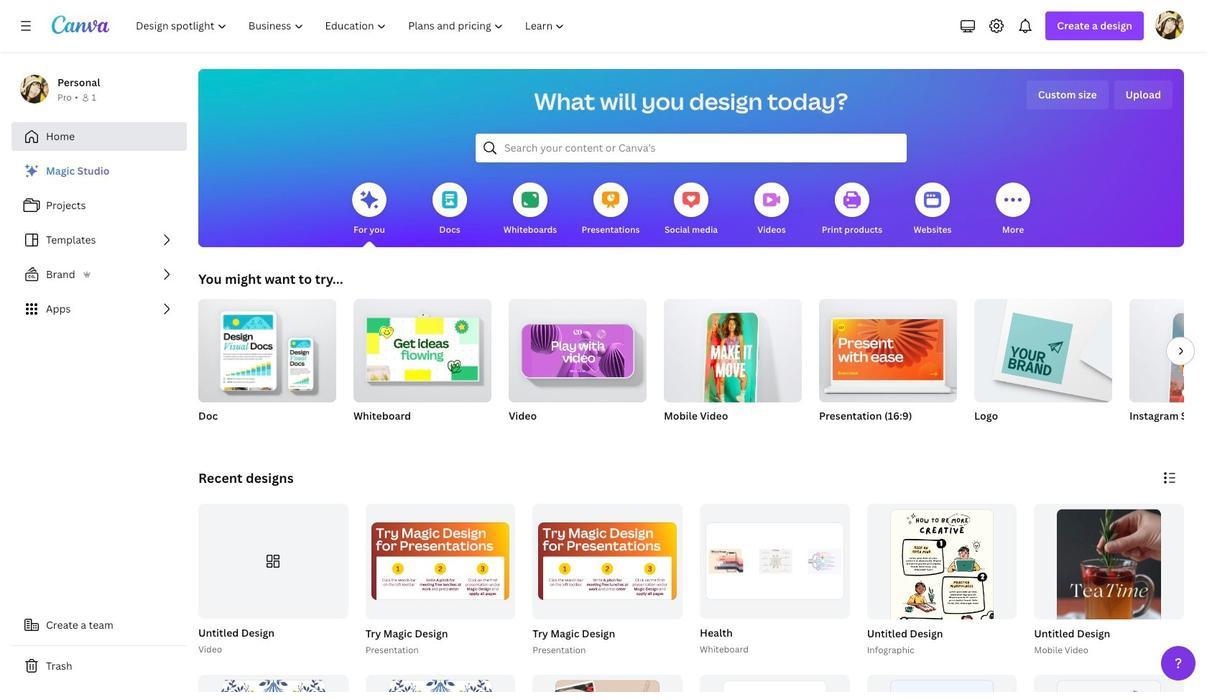 Task type: describe. For each thing, give the bounding box(es) containing it.
top level navigation element
[[127, 12, 578, 40]]



Task type: vqa. For each thing, say whether or not it's contained in the screenshot.
list
yes



Task type: locate. For each thing, give the bounding box(es) containing it.
Search search field
[[505, 134, 878, 162]]

group
[[198, 293, 336, 441], [198, 293, 336, 403], [354, 293, 492, 441], [354, 293, 492, 403], [509, 293, 647, 441], [509, 293, 647, 403], [664, 293, 802, 441], [664, 293, 802, 411], [819, 293, 957, 441], [819, 293, 957, 403], [975, 293, 1113, 441], [975, 293, 1113, 403], [1130, 299, 1208, 441], [1130, 299, 1208, 403], [196, 504, 348, 657], [198, 504, 348, 619], [363, 504, 516, 657], [366, 504, 516, 619], [530, 504, 683, 657], [533, 504, 683, 619], [697, 504, 850, 657], [700, 504, 850, 619], [864, 504, 1017, 692], [1032, 504, 1185, 692], [198, 675, 348, 692], [366, 675, 516, 692], [533, 675, 683, 692], [700, 675, 850, 692], [867, 675, 1017, 692], [1035, 675, 1185, 692]]

None search field
[[476, 134, 907, 162]]

list
[[12, 157, 187, 323]]

stephanie aranda image
[[1156, 11, 1185, 40]]



